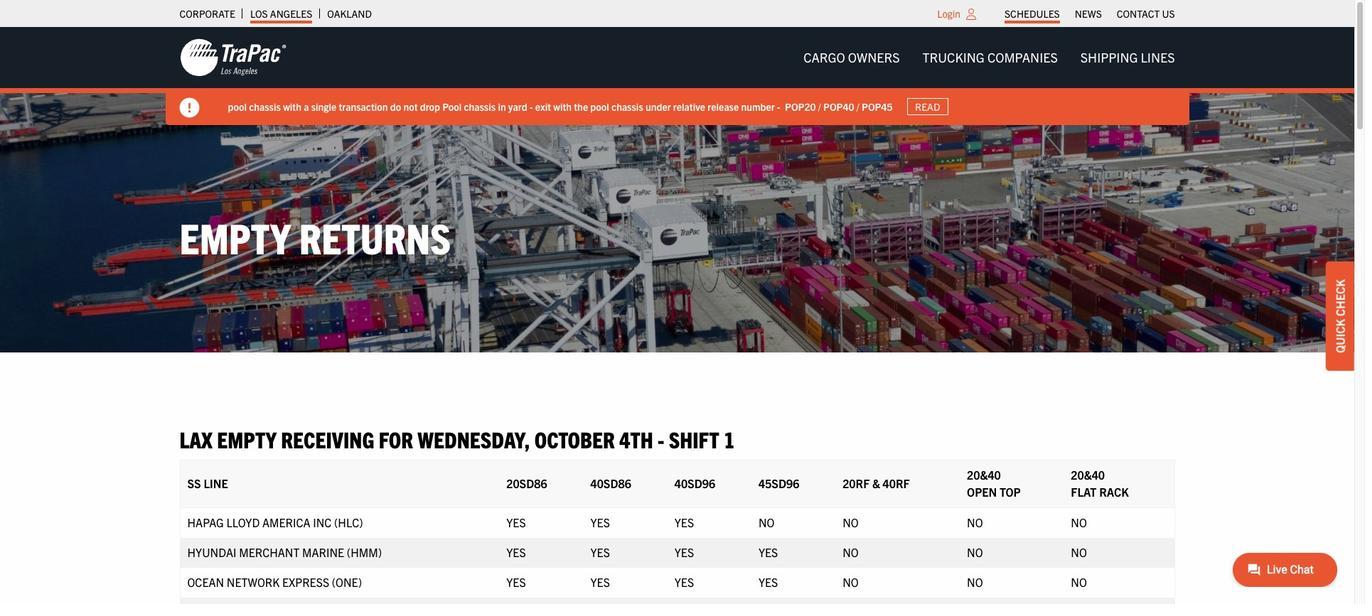 Task type: vqa. For each thing, say whether or not it's contained in the screenshot.
the topmost code:
no



Task type: locate. For each thing, give the bounding box(es) containing it.
1 with from the left
[[283, 100, 302, 113]]

pool right solid icon
[[228, 100, 247, 113]]

hapag
[[187, 516, 224, 530]]

pool right the
[[591, 100, 610, 113]]

20rf & 40rf
[[843, 477, 910, 491]]

- left exit
[[530, 100, 533, 113]]

/
[[819, 100, 822, 113], [857, 100, 860, 113]]

ocean network express (one)
[[187, 576, 362, 590]]

4th
[[620, 425, 654, 453]]

shipping
[[1081, 49, 1139, 65]]

2 20&40 from the left
[[1072, 468, 1106, 482]]

pop45
[[862, 100, 893, 113]]

relative
[[674, 100, 706, 113]]

- right 4th
[[658, 425, 665, 453]]

0 horizontal spatial 20&40
[[968, 468, 1002, 482]]

chassis
[[249, 100, 281, 113], [464, 100, 496, 113], [612, 100, 644, 113]]

ocean
[[187, 576, 224, 590]]

(one)
[[332, 576, 362, 590]]

for
[[379, 425, 413, 453]]

-
[[530, 100, 533, 113], [777, 100, 781, 113], [658, 425, 665, 453]]

shift
[[669, 425, 720, 453]]

cargo
[[804, 49, 846, 65]]

(hmm)
[[347, 546, 382, 560]]

1 horizontal spatial -
[[658, 425, 665, 453]]

/ left pop45
[[857, 100, 860, 113]]

october
[[535, 425, 615, 453]]

us
[[1163, 7, 1176, 20]]

schedules link
[[1005, 4, 1060, 23]]

express
[[282, 576, 329, 590]]

contact us link
[[1117, 4, 1176, 23]]

20&40 up open
[[968, 468, 1002, 482]]

read link
[[907, 98, 949, 115]]

news link
[[1075, 4, 1103, 23]]

1 horizontal spatial pool
[[591, 100, 610, 113]]

1 horizontal spatial 20&40
[[1072, 468, 1106, 482]]

ss
[[187, 477, 201, 491]]

quick check link
[[1327, 262, 1355, 371]]

release
[[708, 100, 739, 113]]

pool chassis with a single transaction  do not drop pool chassis in yard -  exit with the pool chassis under relative release number -  pop20 / pop40 / pop45
[[228, 100, 893, 113]]

solid image
[[180, 98, 200, 118]]

in
[[498, 100, 506, 113]]

trucking companies link
[[912, 43, 1070, 72]]

1 horizontal spatial chassis
[[464, 100, 496, 113]]

20&40 inside "20&40 flat rack"
[[1072, 468, 1106, 482]]

20&40 up flat
[[1072, 468, 1106, 482]]

companies
[[988, 49, 1058, 65]]

yes
[[507, 516, 526, 530], [591, 516, 610, 530], [675, 516, 694, 530], [507, 546, 526, 560], [591, 546, 610, 560], [675, 546, 694, 560], [759, 546, 779, 560], [507, 576, 526, 590], [591, 576, 610, 590], [675, 576, 694, 590], [759, 576, 779, 590]]

2 horizontal spatial chassis
[[612, 100, 644, 113]]

trucking companies
[[923, 49, 1058, 65]]

with left a
[[283, 100, 302, 113]]

empty
[[217, 425, 277, 453]]

chassis left under
[[612, 100, 644, 113]]

corporate
[[180, 7, 235, 20]]

0 horizontal spatial pool
[[228, 100, 247, 113]]

login link
[[938, 7, 961, 20]]

chassis left a
[[249, 100, 281, 113]]

menu bar
[[998, 4, 1183, 23], [793, 43, 1187, 72]]

chassis left in
[[464, 100, 496, 113]]

2 / from the left
[[857, 100, 860, 113]]

america
[[262, 516, 311, 530]]

light image
[[967, 9, 977, 20]]

with
[[283, 100, 302, 113], [554, 100, 572, 113]]

read
[[916, 100, 941, 113]]

hyundai
[[187, 546, 237, 560]]

news
[[1075, 7, 1103, 20]]

returns
[[299, 211, 451, 263]]

0 horizontal spatial chassis
[[249, 100, 281, 113]]

1 horizontal spatial with
[[554, 100, 572, 113]]

20&40
[[968, 468, 1002, 482], [1072, 468, 1106, 482]]

marine
[[302, 546, 344, 560]]

1 horizontal spatial /
[[857, 100, 860, 113]]

menu bar up shipping
[[998, 4, 1183, 23]]

20rf
[[843, 477, 870, 491]]

/ left pop40
[[819, 100, 822, 113]]

20sd86
[[507, 477, 548, 491]]

banner
[[0, 27, 1366, 125]]

- right number
[[777, 100, 781, 113]]

0 horizontal spatial with
[[283, 100, 302, 113]]

exit
[[535, 100, 551, 113]]

0 vertical spatial menu bar
[[998, 4, 1183, 23]]

menu bar down light icon
[[793, 43, 1187, 72]]

rack
[[1100, 485, 1129, 499]]

1 / from the left
[[819, 100, 822, 113]]

do
[[390, 100, 401, 113]]

20&40 open top
[[968, 468, 1021, 499]]

the
[[574, 100, 588, 113]]

1 20&40 from the left
[[968, 468, 1002, 482]]

0 horizontal spatial /
[[819, 100, 822, 113]]

with left the
[[554, 100, 572, 113]]

los angeles image
[[180, 38, 286, 78]]

45sd96
[[759, 477, 800, 491]]

lax empty receiving           for wednesday, october 4th              - shift 1
[[180, 425, 735, 453]]

inc
[[313, 516, 332, 530]]

angeles
[[270, 7, 313, 20]]

menu bar containing cargo owners
[[793, 43, 1187, 72]]

no
[[759, 516, 775, 530], [843, 516, 859, 530], [968, 516, 984, 530], [1072, 516, 1088, 530], [843, 546, 859, 560], [968, 546, 984, 560], [1072, 546, 1088, 560], [843, 576, 859, 590], [968, 576, 984, 590], [1072, 576, 1088, 590]]

20&40 inside 20&40 open top
[[968, 468, 1002, 482]]

transaction
[[339, 100, 388, 113]]

empty returns
[[180, 211, 451, 263]]

20&40 for open
[[968, 468, 1002, 482]]

1 vertical spatial menu bar
[[793, 43, 1187, 72]]

0 horizontal spatial -
[[530, 100, 533, 113]]



Task type: describe. For each thing, give the bounding box(es) containing it.
empty
[[180, 211, 291, 263]]

merchant
[[239, 546, 300, 560]]

contact
[[1117, 7, 1160, 20]]

shipping lines link
[[1070, 43, 1187, 72]]

40sd86
[[591, 477, 632, 491]]

wednesday,
[[418, 425, 530, 453]]

&
[[873, 477, 881, 491]]

flat
[[1072, 485, 1097, 499]]

lines
[[1141, 49, 1176, 65]]

los angeles link
[[250, 4, 313, 23]]

quick check
[[1334, 280, 1348, 353]]

receiving
[[281, 425, 374, 453]]

network
[[227, 576, 280, 590]]

2 horizontal spatial -
[[777, 100, 781, 113]]

40sd96
[[675, 477, 716, 491]]

hapag lloyd america inc (hlc)
[[187, 516, 363, 530]]

a
[[304, 100, 309, 113]]

schedules
[[1005, 7, 1060, 20]]

3 chassis from the left
[[612, 100, 644, 113]]

pool
[[443, 100, 462, 113]]

los
[[250, 7, 268, 20]]

pop40
[[824, 100, 855, 113]]

yard
[[509, 100, 528, 113]]

login
[[938, 7, 961, 20]]

1 pool from the left
[[228, 100, 247, 113]]

quick
[[1334, 319, 1348, 353]]

(hlc)
[[334, 516, 363, 530]]

under
[[646, 100, 671, 113]]

20&40 for flat
[[1072, 468, 1106, 482]]

2 chassis from the left
[[464, 100, 496, 113]]

hyundai merchant marine (hmm)
[[187, 546, 382, 560]]

lloyd
[[227, 516, 260, 530]]

oakland link
[[327, 4, 372, 23]]

drop
[[420, 100, 440, 113]]

pop20
[[785, 100, 816, 113]]

1
[[724, 425, 735, 453]]

menu bar containing schedules
[[998, 4, 1183, 23]]

number
[[742, 100, 775, 113]]

open
[[968, 485, 998, 499]]

2 with from the left
[[554, 100, 572, 113]]

40rf
[[883, 477, 910, 491]]

20&40 flat rack
[[1072, 468, 1129, 499]]

ss line
[[187, 477, 228, 491]]

1 chassis from the left
[[249, 100, 281, 113]]

banner containing cargo owners
[[0, 27, 1366, 125]]

lax
[[180, 425, 213, 453]]

line
[[204, 477, 228, 491]]

owners
[[849, 49, 900, 65]]

not
[[404, 100, 418, 113]]

cargo owners
[[804, 49, 900, 65]]

contact us
[[1117, 7, 1176, 20]]

oakland
[[327, 7, 372, 20]]

2 pool from the left
[[591, 100, 610, 113]]

check
[[1334, 280, 1348, 317]]

trucking
[[923, 49, 985, 65]]

single
[[311, 100, 337, 113]]

corporate link
[[180, 4, 235, 23]]

top
[[1000, 485, 1021, 499]]

shipping lines
[[1081, 49, 1176, 65]]

los angeles
[[250, 7, 313, 20]]

cargo owners link
[[793, 43, 912, 72]]



